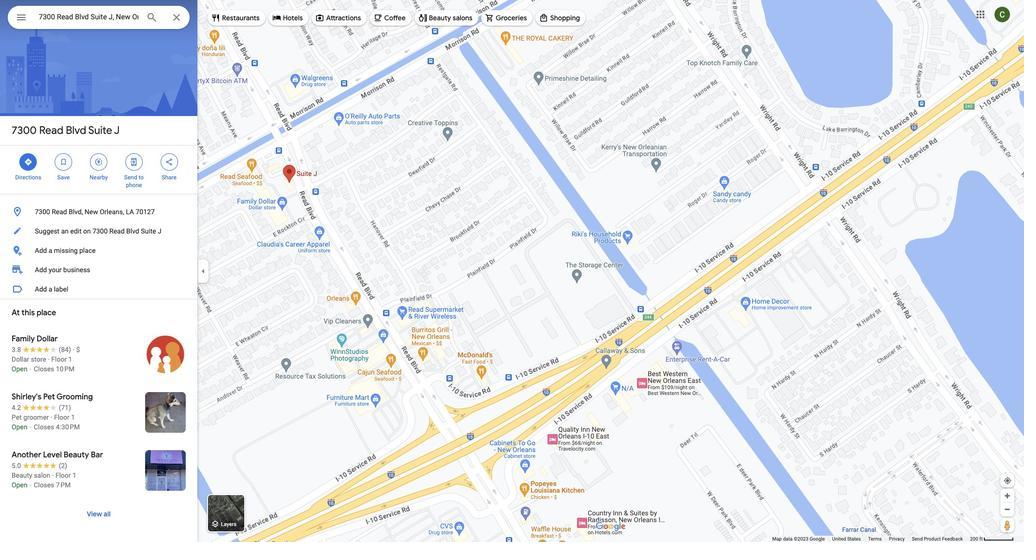 Task type: locate. For each thing, give the bounding box(es) containing it.
pet groomer · floor 1 open ⋅ closes 4:30 pm
[[12, 414, 80, 431]]

send inside send to phone
[[124, 174, 137, 181]]

1 horizontal spatial beauty
[[64, 450, 89, 460]]

add your business
[[35, 266, 90, 274]]

2 vertical spatial add
[[35, 285, 47, 293]]

send up phone
[[124, 174, 137, 181]]

⋅
[[29, 365, 32, 373], [29, 423, 32, 431], [29, 481, 32, 489]]

2 vertical spatial closes
[[34, 481, 54, 489]]

7300 inside 7300 read blvd, new orleans, la 70127 button
[[35, 208, 50, 216]]

1 vertical spatial 1
[[71, 414, 75, 421]]

1
[[68, 356, 72, 363], [71, 414, 75, 421], [73, 472, 76, 480]]

0 vertical spatial floor
[[51, 356, 67, 363]]


[[59, 157, 68, 167]]

· down 4.2 stars 71 reviews image
[[51, 414, 52, 421]]

a left the missing
[[49, 247, 52, 255]]

suggest
[[35, 227, 59, 235]]

· inside pet groomer · floor 1 open ⋅ closes 4:30 pm
[[51, 414, 52, 421]]

4:30 pm
[[56, 423, 80, 431]]

1 vertical spatial open
[[12, 423, 27, 431]]

0 horizontal spatial dollar
[[12, 356, 29, 363]]

add down "suggest"
[[35, 247, 47, 255]]

1 horizontal spatial dollar
[[37, 334, 58, 344]]

0 horizontal spatial blvd
[[66, 124, 86, 137]]

7300 for 7300 read blvd, new orleans, la 70127
[[35, 208, 50, 216]]

1 inside 'beauty salon · floor 1 open ⋅ closes 7 pm'
[[73, 472, 76, 480]]

beauty
[[429, 14, 451, 22], [64, 450, 89, 460], [12, 472, 32, 480]]

an
[[61, 227, 69, 235]]

open
[[12, 365, 27, 373], [12, 423, 27, 431], [12, 481, 27, 489]]

attractions button
[[312, 6, 367, 30]]

restaurants button
[[208, 6, 265, 30]]

google maps element
[[0, 0, 1024, 542]]

floor down (84)
[[51, 356, 67, 363]]

0 horizontal spatial j
[[114, 124, 120, 137]]

salon
[[34, 472, 50, 480]]

floor down (71)
[[54, 414, 69, 421]]

⋅ inside 'beauty salon · floor 1 open ⋅ closes 7 pm'
[[29, 481, 32, 489]]

to
[[139, 174, 144, 181]]

send left product
[[912, 537, 923, 542]]

beauty salons
[[429, 14, 473, 22]]

from your device image
[[1004, 477, 1012, 485]]

0 horizontal spatial beauty
[[12, 472, 32, 480]]

1 horizontal spatial blvd
[[126, 227, 139, 235]]

7300 up the ""
[[12, 124, 37, 137]]

·
[[73, 346, 74, 354], [48, 356, 50, 363], [51, 414, 52, 421], [52, 472, 54, 480]]

1 vertical spatial blvd
[[126, 227, 139, 235]]

· inside dollar store · floor 1 open ⋅ closes 10 pm
[[48, 356, 50, 363]]

pet
[[43, 392, 55, 402], [12, 414, 22, 421]]

3 open from the top
[[12, 481, 27, 489]]

beauty for beauty salons
[[429, 14, 451, 22]]

beauty inside button
[[429, 14, 451, 22]]

⋅ for shirley's
[[29, 423, 32, 431]]

pet up 4.2 stars 71 reviews image
[[43, 392, 55, 402]]

a for missing
[[49, 247, 52, 255]]

3 add from the top
[[35, 285, 47, 293]]

1 vertical spatial pet
[[12, 414, 22, 421]]

200
[[970, 537, 979, 542]]

all
[[104, 510, 111, 519]]

suite down 70127
[[141, 227, 156, 235]]

3 ⋅ from the top
[[29, 481, 32, 489]]

0 vertical spatial blvd
[[66, 124, 86, 137]]

2 vertical spatial 1
[[73, 472, 76, 480]]

closes inside pet groomer · floor 1 open ⋅ closes 4:30 pm
[[34, 423, 54, 431]]


[[15, 11, 27, 24]]

1 vertical spatial read
[[52, 208, 67, 216]]

7300 inside the suggest an edit on 7300 read blvd suite j button
[[92, 227, 108, 235]]

1 up 10 pm
[[68, 356, 72, 363]]

open for another level beauty bar
[[12, 481, 27, 489]]

7300
[[12, 124, 37, 137], [35, 208, 50, 216], [92, 227, 108, 235]]


[[165, 157, 174, 167]]

1 closes from the top
[[34, 365, 54, 373]]

floor for dollar
[[51, 356, 67, 363]]

beauty down 5.0
[[12, 472, 32, 480]]

beauty inside 'beauty salon · floor 1 open ⋅ closes 7 pm'
[[12, 472, 32, 480]]

1 vertical spatial add
[[35, 266, 47, 274]]

· right store at the bottom of the page
[[48, 356, 50, 363]]

1 vertical spatial a
[[49, 285, 52, 293]]

2 open from the top
[[12, 423, 27, 431]]

0 vertical spatial dollar
[[37, 334, 58, 344]]

1 a from the top
[[49, 247, 52, 255]]

add for add your business
[[35, 266, 47, 274]]

1 vertical spatial place
[[37, 308, 56, 318]]

blvd up 
[[66, 124, 86, 137]]

closes down salon
[[34, 481, 54, 489]]

actions for 7300 read blvd suite j region
[[0, 146, 197, 194]]

0 vertical spatial 7300
[[12, 124, 37, 137]]

2 closes from the top
[[34, 423, 54, 431]]

1 horizontal spatial j
[[158, 227, 162, 235]]

beauty left salons
[[429, 14, 451, 22]]

0 vertical spatial send
[[124, 174, 137, 181]]

footer
[[772, 536, 970, 542]]

1 vertical spatial beauty
[[64, 450, 89, 460]]

pet down 4.2
[[12, 414, 22, 421]]

save
[[57, 174, 70, 181]]

a
[[49, 247, 52, 255], [49, 285, 52, 293]]

level
[[43, 450, 62, 460]]

2 vertical spatial read
[[109, 227, 125, 235]]

0 vertical spatial closes
[[34, 365, 54, 373]]

1 horizontal spatial suite
[[141, 227, 156, 235]]

2 vertical spatial ⋅
[[29, 481, 32, 489]]

closes inside 'beauty salon · floor 1 open ⋅ closes 7 pm'
[[34, 481, 54, 489]]

0 horizontal spatial send
[[124, 174, 137, 181]]

add
[[35, 247, 47, 255], [35, 266, 47, 274], [35, 285, 47, 293]]

1 vertical spatial send
[[912, 537, 923, 542]]

⋅ inside pet groomer · floor 1 open ⋅ closes 4:30 pm
[[29, 423, 32, 431]]

on
[[83, 227, 91, 235]]

7300 right on
[[92, 227, 108, 235]]

1 open from the top
[[12, 365, 27, 373]]

0 vertical spatial j
[[114, 124, 120, 137]]

2 horizontal spatial beauty
[[429, 14, 451, 22]]

blvd down la
[[126, 227, 139, 235]]

a left label
[[49, 285, 52, 293]]

7300 Read Blvd Suite J, New Orleans, LA 70127 field
[[8, 6, 190, 29]]

floor for pet
[[54, 414, 69, 421]]

⋅ down groomer
[[29, 423, 32, 431]]

dollar inside dollar store · floor 1 open ⋅ closes 10 pm
[[12, 356, 29, 363]]

⋅ for another
[[29, 481, 32, 489]]

(71)
[[59, 404, 71, 412]]

none field inside 7300 read blvd suite j, new orleans, la 70127 field
[[39, 11, 138, 23]]

7300 for 7300 read blvd suite j
[[12, 124, 37, 137]]

1 horizontal spatial place
[[79, 247, 96, 255]]

7300 read blvd suite j
[[12, 124, 120, 137]]

add a label button
[[0, 280, 197, 299]]

0 horizontal spatial suite
[[88, 124, 112, 137]]

1 vertical spatial floor
[[54, 414, 69, 421]]

send product feedback button
[[912, 536, 963, 542]]

read left the blvd,
[[52, 208, 67, 216]]

send inside 'button'
[[912, 537, 923, 542]]

privacy button
[[889, 536, 905, 542]]

2 ⋅ from the top
[[29, 423, 32, 431]]

floor inside pet groomer · floor 1 open ⋅ closes 4:30 pm
[[54, 414, 69, 421]]

0 vertical spatial suite
[[88, 124, 112, 137]]

0 vertical spatial open
[[12, 365, 27, 373]]

floor inside 'beauty salon · floor 1 open ⋅ closes 7 pm'
[[55, 472, 71, 480]]

terms
[[868, 537, 882, 542]]

add left label
[[35, 285, 47, 293]]

1 down another level beauty bar
[[73, 472, 76, 480]]

place inside button
[[79, 247, 96, 255]]

price: inexpensive image
[[76, 346, 80, 354]]

1 add from the top
[[35, 247, 47, 255]]

4.2 stars 71 reviews image
[[12, 403, 71, 413]]

add inside button
[[35, 247, 47, 255]]

at
[[12, 308, 20, 318]]

⋅ down store at the bottom of the page
[[29, 365, 32, 373]]

2 vertical spatial open
[[12, 481, 27, 489]]

⋅ inside dollar store · floor 1 open ⋅ closes 10 pm
[[29, 365, 32, 373]]

None field
[[39, 11, 138, 23]]

· left $ at the bottom of the page
[[73, 346, 74, 354]]

1 vertical spatial dollar
[[12, 356, 29, 363]]

 button
[[8, 6, 35, 31]]

0 vertical spatial ⋅
[[29, 365, 32, 373]]

a inside 'button'
[[49, 285, 52, 293]]

2 vertical spatial 7300
[[92, 227, 108, 235]]

open inside 'beauty salon · floor 1 open ⋅ closes 7 pm'
[[12, 481, 27, 489]]

add a missing place button
[[0, 241, 197, 260]]

0 vertical spatial read
[[39, 124, 63, 137]]

(84)
[[59, 346, 71, 354]]

closes
[[34, 365, 54, 373], [34, 423, 54, 431], [34, 481, 54, 489]]

send to phone
[[124, 174, 144, 189]]

shirley's
[[12, 392, 41, 402]]

business
[[63, 266, 90, 274]]

beauty up the (2)
[[64, 450, 89, 460]]

united states button
[[832, 536, 861, 542]]

new
[[85, 208, 98, 216]]

place right this
[[37, 308, 56, 318]]

map data ©2023 google
[[772, 537, 825, 542]]

dollar up the 3.8 stars 84 reviews image
[[37, 334, 58, 344]]

floor
[[51, 356, 67, 363], [54, 414, 69, 421], [55, 472, 71, 480]]

read for blvd,
[[52, 208, 67, 216]]

suite
[[88, 124, 112, 137], [141, 227, 156, 235]]

coffee
[[384, 14, 406, 22]]

1 horizontal spatial pet
[[43, 392, 55, 402]]

2 vertical spatial floor
[[55, 472, 71, 480]]

0 horizontal spatial pet
[[12, 414, 22, 421]]

phone
[[126, 182, 142, 189]]

0 vertical spatial place
[[79, 247, 96, 255]]

privacy
[[889, 537, 905, 542]]

7300 read blvd, new orleans, la 70127 button
[[0, 202, 197, 222]]

open inside pet groomer · floor 1 open ⋅ closes 4:30 pm
[[12, 423, 27, 431]]

suite up  on the top left of page
[[88, 124, 112, 137]]

dollar down 3.8
[[12, 356, 29, 363]]

view all
[[87, 510, 111, 519]]

1 vertical spatial j
[[158, 227, 162, 235]]

1 inside pet groomer · floor 1 open ⋅ closes 4:30 pm
[[71, 414, 75, 421]]

open down 3.8
[[12, 365, 27, 373]]

0 vertical spatial 1
[[68, 356, 72, 363]]

add inside 'button'
[[35, 285, 47, 293]]

1 vertical spatial closes
[[34, 423, 54, 431]]

3 closes from the top
[[34, 481, 54, 489]]

$
[[76, 346, 80, 354]]

floor up '7 pm'
[[55, 472, 71, 480]]

· right salon
[[52, 472, 54, 480]]

2 vertical spatial beauty
[[12, 472, 32, 480]]

read down orleans, in the left top of the page
[[109, 227, 125, 235]]

open inside dollar store · floor 1 open ⋅ closes 10 pm
[[12, 365, 27, 373]]


[[94, 157, 103, 167]]

· inside 'beauty salon · floor 1 open ⋅ closes 7 pm'
[[52, 472, 54, 480]]

open down 5.0
[[12, 481, 27, 489]]

0 vertical spatial beauty
[[429, 14, 451, 22]]

add a missing place
[[35, 247, 96, 255]]

floor inside dollar store · floor 1 open ⋅ closes 10 pm
[[51, 356, 67, 363]]

1 vertical spatial ⋅
[[29, 423, 32, 431]]

1 up 4:30 pm
[[71, 414, 75, 421]]

add left your
[[35, 266, 47, 274]]

0 vertical spatial a
[[49, 247, 52, 255]]

read up 
[[39, 124, 63, 137]]

place down on
[[79, 247, 96, 255]]

j
[[114, 124, 120, 137], [158, 227, 162, 235]]

0 vertical spatial add
[[35, 247, 47, 255]]

4.2
[[12, 404, 21, 412]]

closes down store at the bottom of the page
[[34, 365, 54, 373]]

closes down groomer
[[34, 423, 54, 431]]

1 vertical spatial suite
[[141, 227, 156, 235]]

restaurants
[[222, 14, 260, 22]]

open down groomer
[[12, 423, 27, 431]]

1 vertical spatial 7300
[[35, 208, 50, 216]]

hotels
[[283, 14, 303, 22]]

add a label
[[35, 285, 68, 293]]

grooming
[[57, 392, 93, 402]]

1 horizontal spatial send
[[912, 537, 923, 542]]

2 add from the top
[[35, 266, 47, 274]]

terms button
[[868, 536, 882, 542]]

place
[[79, 247, 96, 255], [37, 308, 56, 318]]

⋅ down 5.0 stars 2 reviews image
[[29, 481, 32, 489]]

read for blvd
[[39, 124, 63, 137]]

another level beauty bar
[[12, 450, 103, 460]]

70127
[[136, 208, 155, 216]]

2 a from the top
[[49, 285, 52, 293]]

a inside button
[[49, 247, 52, 255]]

7300 up "suggest"
[[35, 208, 50, 216]]

0 vertical spatial pet
[[43, 392, 55, 402]]

groceries
[[496, 14, 527, 22]]

footer containing map data ©2023 google
[[772, 536, 970, 542]]

view all button
[[77, 503, 120, 526]]

suite inside button
[[141, 227, 156, 235]]

read
[[39, 124, 63, 137], [52, 208, 67, 216], [109, 227, 125, 235]]

footer inside google maps element
[[772, 536, 970, 542]]

add for add a label
[[35, 285, 47, 293]]

1 inside dollar store · floor 1 open ⋅ closes 10 pm
[[68, 356, 72, 363]]

add for add a missing place
[[35, 247, 47, 255]]

1 ⋅ from the top
[[29, 365, 32, 373]]



Task type: vqa. For each thing, say whether or not it's contained in the screenshot.
Pharmacies
no



Task type: describe. For each thing, give the bounding box(es) containing it.
at this place
[[12, 308, 56, 318]]

send for send to phone
[[124, 174, 137, 181]]

(2)
[[59, 462, 67, 470]]

zoom out image
[[1004, 506, 1011, 513]]

orleans,
[[100, 208, 124, 216]]

groomer
[[23, 414, 49, 421]]

5.0 stars 2 reviews image
[[12, 461, 67, 471]]

product
[[924, 537, 941, 542]]

7 pm
[[56, 481, 71, 489]]

· for dollar
[[48, 356, 50, 363]]

1 for dollar
[[68, 356, 72, 363]]

open for family dollar
[[12, 365, 27, 373]]

ft
[[980, 537, 983, 542]]

shirley's pet grooming
[[12, 392, 93, 402]]

feedback
[[942, 537, 963, 542]]

10 pm
[[56, 365, 75, 373]]

groceries button
[[481, 6, 533, 30]]

salons
[[453, 14, 473, 22]]

google
[[810, 537, 825, 542]]

7300 read blvd, new orleans, la 70127
[[35, 208, 155, 216]]

google account: christina overa  
(christinaovera9@gmail.com) image
[[995, 7, 1010, 22]]

hotels button
[[268, 6, 309, 30]]

send product feedback
[[912, 537, 963, 542]]


[[24, 157, 33, 167]]

closes for beauty
[[34, 481, 54, 489]]

200 ft button
[[970, 537, 1014, 542]]

directions
[[15, 174, 41, 181]]

1 for pet
[[71, 414, 75, 421]]

united states
[[832, 537, 861, 542]]

©2023
[[794, 537, 809, 542]]

7300 read blvd suite j main content
[[0, 0, 197, 542]]

show street view coverage image
[[1001, 518, 1015, 533]]

family
[[12, 334, 35, 344]]

pet inside pet groomer · floor 1 open ⋅ closes 4:30 pm
[[12, 414, 22, 421]]

· for level
[[52, 472, 54, 480]]

3.8
[[12, 346, 21, 354]]

 search field
[[8, 6, 190, 31]]

send for send product feedback
[[912, 537, 923, 542]]

label
[[54, 285, 68, 293]]

layers
[[221, 522, 237, 528]]

floor for level
[[55, 472, 71, 480]]

blvd,
[[69, 208, 83, 216]]

shopping button
[[536, 6, 586, 30]]

dollar store · floor 1 open ⋅ closes 10 pm
[[12, 356, 75, 373]]

another
[[12, 450, 41, 460]]

collapse side panel image
[[198, 266, 209, 277]]

blvd inside the suggest an edit on 7300 read blvd suite j button
[[126, 227, 139, 235]]

la
[[126, 208, 134, 216]]


[[130, 157, 138, 167]]

edit
[[70, 227, 82, 235]]

beauty salons button
[[414, 6, 478, 30]]

closes for grooming
[[34, 423, 54, 431]]

nearby
[[90, 174, 108, 181]]

missing
[[54, 247, 78, 255]]

store
[[31, 356, 46, 363]]

5.0
[[12, 462, 21, 470]]

3.8 stars 84 reviews image
[[12, 345, 71, 355]]

add your business link
[[0, 260, 197, 280]]

j inside button
[[158, 227, 162, 235]]

suggest an edit on 7300 read blvd suite j
[[35, 227, 162, 235]]

map
[[772, 537, 782, 542]]

view
[[87, 510, 102, 519]]

family dollar
[[12, 334, 58, 344]]

a for label
[[49, 285, 52, 293]]

united
[[832, 537, 846, 542]]

data
[[783, 537, 793, 542]]

beauty salon · floor 1 open ⋅ closes 7 pm
[[12, 472, 76, 489]]

attractions
[[326, 14, 361, 22]]

200 ft
[[970, 537, 983, 542]]

zoom in image
[[1004, 493, 1011, 500]]

your
[[49, 266, 62, 274]]

states
[[847, 537, 861, 542]]

shopping
[[550, 14, 580, 22]]

beauty for beauty salon · floor 1 open ⋅ closes 7 pm
[[12, 472, 32, 480]]

share
[[162, 174, 177, 181]]

suggest an edit on 7300 read blvd suite j button
[[0, 222, 197, 241]]

open for shirley's pet grooming
[[12, 423, 27, 431]]

closes inside dollar store · floor 1 open ⋅ closes 10 pm
[[34, 365, 54, 373]]

this
[[22, 308, 35, 318]]

coffee button
[[370, 6, 412, 30]]

bar
[[91, 450, 103, 460]]

1 for level
[[73, 472, 76, 480]]

⋅ for family
[[29, 365, 32, 373]]

· $
[[73, 346, 80, 354]]

· for pet
[[51, 414, 52, 421]]

0 horizontal spatial place
[[37, 308, 56, 318]]



